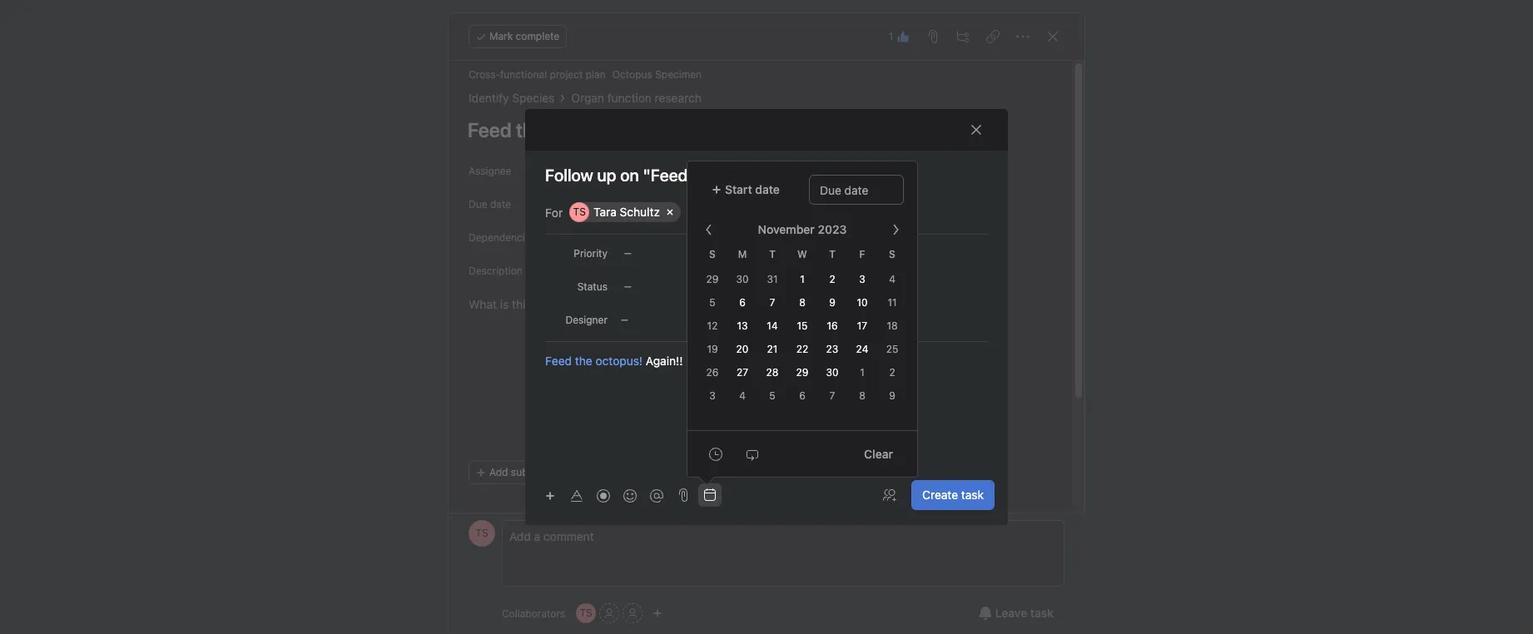 Task type: vqa. For each thing, say whether or not it's contained in the screenshot.
Saved you a step!
no



Task type: describe. For each thing, give the bounding box(es) containing it.
add time image
[[709, 448, 723, 461]]

dependencies
[[469, 231, 536, 244]]

28
[[766, 366, 779, 379]]

#
[[736, 231, 742, 243]]

29 inside main content
[[772, 231, 784, 243]]

–
[[787, 231, 793, 243]]

1 horizontal spatial 4
[[889, 273, 896, 286]]

next month image
[[889, 223, 903, 236]]

0 vertical spatial ts button
[[469, 520, 495, 547]]

close this dialog image
[[970, 123, 983, 137]]

designer
[[566, 314, 608, 326]]

assignee
[[469, 165, 512, 177]]

create task button
[[912, 480, 995, 510]]

add subtask image
[[957, 30, 970, 43]]

collaborators
[[502, 607, 565, 620]]

priority
[[574, 247, 608, 260]]

14
[[767, 320, 778, 332]]

1 inside 1 button
[[889, 30, 893, 42]]

plan
[[586, 68, 606, 81]]

copy task link image
[[987, 30, 1000, 43]]

0 horizontal spatial 8
[[799, 296, 806, 309]]

add subtask
[[490, 466, 548, 479]]

2023
[[818, 222, 847, 236]]

2 horizontal spatial 29
[[796, 366, 809, 379]]

f
[[860, 248, 865, 261]]

Due date text field
[[809, 175, 904, 205]]

— button for designer
[[614, 305, 714, 335]]

add
[[490, 466, 508, 479]]

w
[[798, 248, 808, 261]]

due
[[469, 198, 488, 211]]

date for due date
[[490, 198, 511, 211]]

start date
[[725, 182, 780, 196]]

functional
[[500, 68, 547, 81]]

at mention image
[[650, 489, 664, 502]]

1 t from the left
[[769, 248, 776, 261]]

octopus!
[[596, 354, 643, 368]]

1 vertical spatial 1
[[800, 273, 805, 286]]

1 horizontal spatial 7
[[830, 390, 835, 402]]

0 vertical spatial ts
[[573, 206, 586, 218]]

25
[[886, 343, 899, 356]]

1 vertical spatial 9
[[889, 390, 896, 402]]

22
[[797, 343, 809, 356]]

1 horizontal spatial 3
[[859, 273, 866, 286]]

17
[[857, 320, 868, 332]]

cross-
[[469, 68, 500, 81]]

tara schultz
[[594, 205, 660, 219]]

0 horizontal spatial 3
[[710, 390, 716, 402]]

mark
[[490, 30, 513, 42]]

feed
[[545, 354, 572, 368]]

oct 29 – 31
[[752, 231, 806, 243]]

cross-functional project plan link
[[469, 68, 606, 81]]

— button
[[614, 271, 714, 301]]

0 vertical spatial 5
[[710, 296, 716, 309]]

main content inside feed the octopus! dialog
[[449, 61, 1072, 634]]

— for priority
[[624, 248, 632, 258]]

clear button
[[854, 439, 904, 469]]

24
[[856, 343, 869, 356]]

1 horizontal spatial 6
[[799, 390, 806, 402]]

description
[[469, 265, 523, 277]]

leave
[[996, 606, 1028, 620]]

species
[[512, 91, 555, 105]]

1 button
[[884, 25, 915, 48]]

research
[[655, 91, 702, 105]]

16
[[827, 320, 838, 332]]

feed the octopus! link
[[545, 354, 643, 368]]

total
[[712, 231, 733, 243]]

1 vertical spatial 29
[[707, 273, 719, 286]]

ts for the bottom the "ts" button
[[580, 607, 593, 619]]

attach a file or paste an image image
[[677, 489, 690, 502]]

previous month image
[[703, 223, 716, 236]]

leave task button
[[968, 599, 1065, 629]]

specimen
[[655, 68, 702, 81]]

octopus specimen link
[[613, 68, 702, 81]]

the
[[575, 354, 593, 368]]

10
[[857, 296, 868, 309]]

1 vertical spatial 5
[[770, 390, 776, 402]]

november 2023
[[758, 222, 847, 236]]

feed the octopus! again!!
[[545, 354, 683, 368]]

oct
[[752, 231, 769, 243]]

complete
[[516, 30, 560, 42]]

select due date image
[[704, 489, 717, 502]]

m
[[738, 248, 747, 261]]

again!!
[[646, 354, 683, 368]]

insert an object image
[[545, 491, 555, 501]]



Task type: locate. For each thing, give the bounding box(es) containing it.
1 horizontal spatial s
[[889, 248, 896, 261]]

— right the status
[[624, 281, 632, 291]]

11
[[888, 296, 897, 309]]

0 vertical spatial —
[[624, 248, 632, 258]]

20
[[737, 343, 749, 356]]

function
[[608, 91, 652, 105]]

2 vertical spatial —
[[621, 315, 628, 325]]

27
[[737, 366, 749, 379]]

record a video image
[[597, 489, 610, 502]]

6 down the 22
[[799, 390, 806, 402]]

task inside create task button
[[962, 488, 984, 502]]

— button up — popup button
[[614, 238, 714, 268]]

Task Name text field
[[457, 111, 1052, 149]]

2 s from the left
[[889, 248, 896, 261]]

0 horizontal spatial 6
[[739, 296, 746, 309]]

7 down the 23
[[830, 390, 835, 402]]

add subtask button
[[469, 461, 556, 485]]

toolbar
[[539, 483, 672, 507]]

23
[[826, 343, 839, 356]]

remove assignee image
[[693, 166, 703, 176]]

date inside button
[[755, 182, 780, 196]]

9 up 16
[[829, 296, 836, 309]]

s down the poll total #
[[709, 248, 716, 261]]

1 down 24
[[860, 366, 865, 379]]

0 vertical spatial 7
[[770, 296, 776, 309]]

31 down oct 29 – 31
[[767, 273, 778, 286]]

2 vertical spatial ts
[[580, 607, 593, 619]]

collapse task pane image
[[1047, 30, 1060, 43]]

set to repeat image
[[746, 448, 759, 461]]

clear
[[864, 447, 893, 461]]

0 horizontal spatial 29
[[707, 273, 719, 286]]

5 up 12
[[710, 296, 716, 309]]

in
[[688, 205, 697, 219]]

0 vertical spatial 30
[[736, 273, 749, 286]]

9 down "25"
[[889, 390, 896, 402]]

31 right –
[[796, 231, 806, 243]]

identify species link
[[469, 89, 555, 107]]

start date button
[[701, 175, 796, 205]]

1 vertical spatial task
[[1031, 606, 1054, 620]]

ts right collaborators
[[580, 607, 593, 619]]

0 vertical spatial 2
[[830, 273, 836, 286]]

create task
[[923, 488, 984, 502]]

date for start date
[[755, 182, 780, 196]]

0 horizontal spatial 5
[[710, 296, 716, 309]]

add followers image
[[883, 489, 897, 502]]

8 down 24
[[859, 390, 866, 402]]

6 up 13
[[739, 296, 746, 309]]

0 vertical spatial 8
[[799, 296, 806, 309]]

date right start
[[755, 182, 780, 196]]

1 vertical spatial 31
[[767, 273, 778, 286]]

2 t from the left
[[829, 248, 836, 261]]

1 horizontal spatial ts button
[[576, 604, 596, 624]]

0 vertical spatial 9
[[829, 296, 836, 309]]

main content
[[449, 61, 1072, 634]]

1 vertical spatial — button
[[614, 305, 714, 335]]

— button down — popup button
[[614, 305, 714, 335]]

1 — button from the top
[[614, 238, 714, 268]]

0 horizontal spatial 31
[[767, 273, 778, 286]]

3 up 10
[[859, 273, 866, 286]]

start
[[725, 182, 752, 196]]

1 vertical spatial 6
[[799, 390, 806, 402]]

30 down the 23
[[826, 366, 839, 379]]

tara
[[594, 205, 617, 219]]

3 down 26
[[710, 390, 716, 402]]

task right leave
[[1031, 606, 1054, 620]]

mark complete button
[[469, 25, 567, 48]]

4
[[889, 273, 896, 286], [739, 390, 746, 402]]

1 vertical spatial 8
[[859, 390, 866, 402]]

18
[[887, 320, 898, 332]]

30 down m
[[736, 273, 749, 286]]

ts right 'for' at the top left of the page
[[573, 206, 586, 218]]

1 horizontal spatial 2
[[890, 366, 896, 379]]

leave task
[[996, 606, 1054, 620]]

1 vertical spatial —
[[624, 281, 632, 291]]

2 horizontal spatial 1
[[889, 30, 893, 42]]

create
[[923, 488, 958, 502]]

1 vertical spatial 30
[[826, 366, 839, 379]]

t down 2023
[[829, 248, 836, 261]]

0 vertical spatial 6
[[739, 296, 746, 309]]

november
[[758, 222, 815, 236]]

for
[[545, 205, 563, 219]]

due date
[[469, 198, 511, 211]]

schultz
[[620, 205, 660, 219]]

0 vertical spatial 4
[[889, 273, 896, 286]]

1 vertical spatial ts
[[476, 527, 488, 540]]

task right create
[[962, 488, 984, 502]]

poll
[[692, 231, 709, 243]]

Task name text field
[[525, 164, 1008, 187]]

0 vertical spatial 31
[[796, 231, 806, 243]]

— right designer
[[621, 315, 628, 325]]

1 horizontal spatial 30
[[826, 366, 839, 379]]

7 up the 14
[[770, 296, 776, 309]]

0 horizontal spatial task
[[962, 488, 984, 502]]

0 horizontal spatial 1
[[800, 273, 805, 286]]

0 vertical spatial 1
[[889, 30, 893, 42]]

0 vertical spatial task
[[962, 488, 984, 502]]

emoji image
[[624, 489, 637, 502]]

subtask
[[511, 466, 548, 479]]

5
[[710, 296, 716, 309], [770, 390, 776, 402]]

organ function research link
[[571, 89, 702, 107]]

1 horizontal spatial date
[[755, 182, 780, 196]]

1 horizontal spatial 29
[[772, 231, 784, 243]]

2 — button from the top
[[614, 305, 714, 335]]

1 vertical spatial 3
[[710, 390, 716, 402]]

0 horizontal spatial 9
[[829, 296, 836, 309]]

1 vertical spatial 4
[[739, 390, 746, 402]]

— for status
[[624, 281, 632, 291]]

1 down w
[[800, 273, 805, 286]]

main content containing identify species
[[449, 61, 1072, 634]]

— for designer
[[621, 315, 628, 325]]

19
[[707, 343, 718, 356]]

21
[[767, 343, 778, 356]]

31 inside feed the octopus! dialog
[[796, 231, 806, 243]]

2
[[830, 273, 836, 286], [890, 366, 896, 379]]

task
[[962, 488, 984, 502], [1031, 606, 1054, 620]]

1 vertical spatial ts button
[[576, 604, 596, 624]]

2 down "25"
[[890, 366, 896, 379]]

— inside popup button
[[624, 281, 632, 291]]

ts for topmost the "ts" button
[[476, 527, 488, 540]]

organ function research
[[571, 91, 702, 105]]

ts button
[[469, 520, 495, 547], [576, 604, 596, 624]]

1 horizontal spatial 1
[[860, 366, 865, 379]]

0 vertical spatial date
[[755, 182, 780, 196]]

identify
[[469, 91, 509, 105]]

add or remove collaborators image
[[653, 609, 663, 619]]

1 s from the left
[[709, 248, 716, 261]]

s
[[709, 248, 716, 261], [889, 248, 896, 261]]

task for create task
[[962, 488, 984, 502]]

ts down 'add subtask' button
[[476, 527, 488, 540]]

0 horizontal spatial date
[[490, 198, 511, 211]]

1 vertical spatial 2
[[890, 366, 896, 379]]

organ
[[571, 91, 604, 105]]

task inside leave task button
[[1031, 606, 1054, 620]]

0 vertical spatial 3
[[859, 273, 866, 286]]

1 horizontal spatial 31
[[796, 231, 806, 243]]

s down next month image
[[889, 248, 896, 261]]

1 vertical spatial 7
[[830, 390, 835, 402]]

octopus
[[613, 68, 653, 81]]

date inside main content
[[490, 198, 511, 211]]

cross-functional project plan octopus specimen
[[469, 68, 702, 81]]

3
[[859, 273, 866, 286], [710, 390, 716, 402]]

status
[[578, 281, 608, 293]]

poll total #
[[692, 231, 742, 243]]

9
[[829, 296, 836, 309], [889, 390, 896, 402]]

13
[[737, 320, 748, 332]]

12
[[707, 320, 718, 332]]

0 horizontal spatial 4
[[739, 390, 746, 402]]

29 down the poll total #
[[707, 273, 719, 286]]

26
[[707, 366, 719, 379]]

— button
[[614, 238, 714, 268], [614, 305, 714, 335]]

1 left add subtask image
[[889, 30, 893, 42]]

4 up "11"
[[889, 273, 896, 286]]

0 vertical spatial — button
[[614, 238, 714, 268]]

5 down 28
[[770, 390, 776, 402]]

formatting image
[[570, 489, 584, 502]]

task for leave task
[[1031, 606, 1054, 620]]

1 horizontal spatial 8
[[859, 390, 866, 402]]

1
[[889, 30, 893, 42], [800, 273, 805, 286], [860, 366, 865, 379]]

1 horizontal spatial t
[[829, 248, 836, 261]]

15
[[797, 320, 808, 332]]

0 horizontal spatial 7
[[770, 296, 776, 309]]

— button for priority
[[614, 238, 714, 268]]

ts button down add
[[469, 520, 495, 547]]

2 vertical spatial 1
[[860, 366, 865, 379]]

2 vertical spatial 29
[[796, 366, 809, 379]]

0 horizontal spatial 2
[[830, 273, 836, 286]]

6
[[739, 296, 746, 309], [799, 390, 806, 402]]

date right due on the top of the page
[[490, 198, 511, 211]]

1 horizontal spatial 5
[[770, 390, 776, 402]]

4 down 27
[[739, 390, 746, 402]]

29
[[772, 231, 784, 243], [707, 273, 719, 286], [796, 366, 809, 379]]

0 horizontal spatial s
[[709, 248, 716, 261]]

31
[[796, 231, 806, 243], [767, 273, 778, 286]]

project
[[550, 68, 583, 81]]

7
[[770, 296, 776, 309], [830, 390, 835, 402]]

ts button right collaborators
[[576, 604, 596, 624]]

ts
[[573, 206, 586, 218], [476, 527, 488, 540], [580, 607, 593, 619]]

november 2023 button
[[747, 215, 874, 245]]

identify species
[[469, 91, 555, 105]]

1 horizontal spatial 9
[[889, 390, 896, 402]]

date
[[755, 182, 780, 196], [490, 198, 511, 211]]

t
[[769, 248, 776, 261], [829, 248, 836, 261]]

29 down the 22
[[796, 366, 809, 379]]

— right priority
[[624, 248, 632, 258]]

29 left –
[[772, 231, 784, 243]]

feed the octopus! dialog
[[449, 13, 1085, 634]]

1 horizontal spatial task
[[1031, 606, 1054, 620]]

mark complete
[[490, 30, 560, 42]]

0 horizontal spatial ts button
[[469, 520, 495, 547]]

t down oct 29 – 31
[[769, 248, 776, 261]]

30
[[736, 273, 749, 286], [826, 366, 839, 379]]

0 vertical spatial 29
[[772, 231, 784, 243]]

0 horizontal spatial 30
[[736, 273, 749, 286]]

8 up 15
[[799, 296, 806, 309]]

2 up 16
[[830, 273, 836, 286]]

1 vertical spatial date
[[490, 198, 511, 211]]

0 horizontal spatial t
[[769, 248, 776, 261]]



